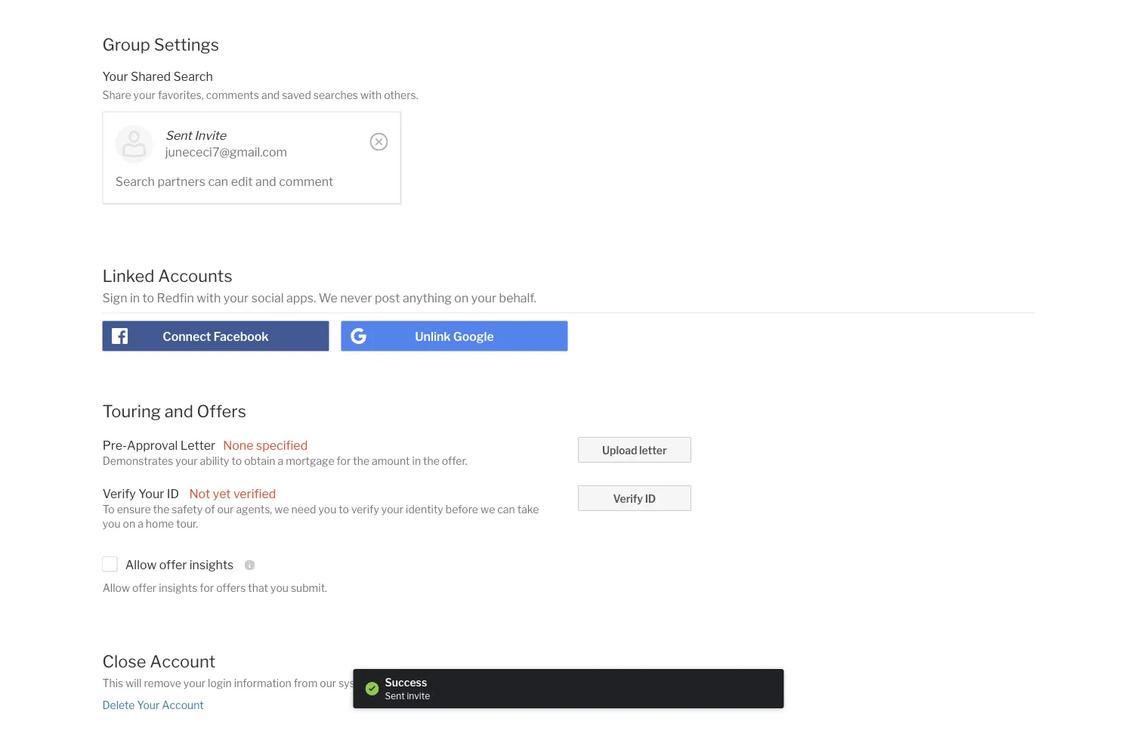 Task type: locate. For each thing, give the bounding box(es) containing it.
1 vertical spatial search
[[115, 174, 155, 189]]

with
[[361, 89, 382, 102], [197, 291, 221, 306]]

undone.
[[624, 677, 663, 690]]

0 horizontal spatial we
[[275, 503, 289, 516]]

we
[[275, 503, 289, 516], [481, 503, 495, 516]]

1 horizontal spatial for
[[337, 455, 351, 467]]

obtain
[[244, 455, 276, 467]]

to inside pre-approval letter none specified demonstrates your ability to obtain a mortgage for the amount in the offer.
[[232, 455, 242, 467]]

id inside "button"
[[645, 493, 656, 506]]

1 vertical spatial for
[[200, 582, 214, 595]]

for right mortgage
[[337, 455, 351, 467]]

specified
[[256, 438, 308, 453]]

login
[[208, 677, 232, 690], [506, 677, 530, 690]]

1 horizontal spatial in
[[412, 455, 421, 467]]

your
[[102, 69, 128, 84], [139, 487, 164, 501], [137, 699, 160, 712]]

1 vertical spatial account
[[162, 699, 204, 712]]

sent
[[165, 128, 192, 143], [385, 696, 405, 707]]

on down ensure
[[123, 518, 135, 531]]

allow for allow offer insights
[[125, 558, 157, 573]]

and
[[262, 89, 280, 102], [256, 174, 276, 189], [165, 401, 193, 422], [377, 677, 396, 690]]

to down none at the bottom left of the page
[[232, 455, 242, 467]]

0 vertical spatial sent
[[165, 128, 192, 143]]

your left social
[[224, 291, 249, 306]]

connect
[[163, 330, 211, 344]]

with inside linked accounts sign in to redfin with your social apps. we never post anything on your behalf.
[[197, 291, 221, 306]]

1 horizontal spatial on
[[455, 291, 469, 306]]

sent down success
[[385, 696, 405, 707]]

offer for allow offer insights
[[159, 558, 187, 573]]

offer.
[[442, 455, 468, 467]]

will left not
[[418, 677, 434, 690]]

comment
[[279, 174, 334, 189]]

your
[[134, 89, 156, 102], [224, 291, 249, 306], [472, 291, 497, 306], [176, 455, 198, 467], [382, 503, 404, 516], [184, 677, 206, 690]]

1 horizontal spatial offer
[[159, 558, 187, 573]]

1 horizontal spatial our
[[320, 677, 337, 690]]

system
[[339, 677, 375, 690]]

0 horizontal spatial search
[[115, 174, 155, 189]]

verify inside "button"
[[614, 493, 643, 506]]

login left 'again.'
[[506, 677, 530, 690]]

1 horizontal spatial be
[[609, 677, 622, 690]]

verify down upload letter
[[614, 493, 643, 506]]

1 vertical spatial your
[[139, 487, 164, 501]]

can left 'edit'
[[208, 174, 228, 189]]

in
[[130, 291, 140, 306], [412, 455, 421, 467]]

linked
[[102, 266, 155, 286]]

1 vertical spatial on
[[123, 518, 135, 531]]

offer down allow offer insights
[[132, 582, 157, 595]]

login left information
[[208, 677, 232, 690]]

for
[[337, 455, 351, 467], [200, 582, 214, 595]]

0 horizontal spatial our
[[217, 503, 234, 516]]

0 vertical spatial allow
[[125, 558, 157, 573]]

invite
[[194, 128, 226, 143]]

allow for allow offer insights for offers that you submit.
[[103, 582, 130, 595]]

your for verify
[[139, 487, 164, 501]]

0 horizontal spatial on
[[123, 518, 135, 531]]

will
[[126, 677, 142, 690], [418, 677, 434, 690]]

1 horizontal spatial a
[[278, 455, 284, 467]]

0 vertical spatial search
[[174, 69, 213, 84]]

will right this
[[126, 677, 142, 690]]

on inside linked accounts sign in to redfin with your social apps. we never post anything on your behalf.
[[455, 291, 469, 306]]

identity
[[406, 503, 444, 516]]

0 vertical spatial can
[[208, 174, 228, 189]]

0 horizontal spatial a
[[138, 518, 144, 531]]

our
[[217, 503, 234, 516], [320, 677, 337, 690]]

to inside linked accounts sign in to redfin with your social apps. we never post anything on your behalf.
[[143, 291, 154, 306]]

1 vertical spatial our
[[320, 677, 337, 690]]

for inside pre-approval letter none specified demonstrates your ability to obtain a mortgage for the amount in the offer.
[[337, 455, 351, 467]]

with left others.
[[361, 89, 382, 102]]

your up share
[[102, 69, 128, 84]]

to left verify
[[339, 503, 349, 516]]

allow down home
[[125, 558, 157, 573]]

sent left invite
[[165, 128, 192, 143]]

verify for verify id
[[614, 493, 643, 506]]

0 horizontal spatial sent
[[165, 128, 192, 143]]

able
[[470, 677, 491, 690]]

partners
[[158, 174, 206, 189]]

to left redfin
[[143, 291, 154, 306]]

offer
[[159, 558, 187, 573], [132, 582, 157, 595]]

connect facebook
[[163, 330, 269, 344]]

you up invite at the bottom left of the page
[[398, 677, 416, 690]]

1 vertical spatial offer
[[132, 582, 157, 595]]

success section
[[353, 675, 784, 714]]

in right amount
[[412, 455, 421, 467]]

linked accounts sign in to redfin with your social apps. we never post anything on your behalf.
[[102, 266, 537, 306]]

your right remove
[[184, 677, 206, 690]]

0 horizontal spatial id
[[167, 487, 179, 501]]

0 vertical spatial account
[[150, 652, 216, 672]]

accounts
[[158, 266, 233, 286]]

be right cannot
[[609, 677, 622, 690]]

you right that
[[271, 582, 289, 595]]

your down letter
[[176, 455, 198, 467]]

1 horizontal spatial verify
[[614, 493, 643, 506]]

can left the take
[[498, 503, 515, 516]]

yet
[[213, 487, 231, 501]]

close account this will remove your login information from our system and you will not be able to login again. it cannot be undone.
[[102, 652, 663, 690]]

0 vertical spatial your
[[102, 69, 128, 84]]

the
[[353, 455, 370, 467], [423, 455, 440, 467], [153, 503, 170, 516]]

2 vertical spatial your
[[137, 699, 160, 712]]

a down specified
[[278, 455, 284, 467]]

to right able
[[493, 677, 504, 690]]

insights up allow offer insights for offers that you submit.
[[190, 558, 234, 573]]

before
[[446, 503, 479, 516]]

the left amount
[[353, 455, 370, 467]]

1 we from the left
[[275, 503, 289, 516]]

0 vertical spatial our
[[217, 503, 234, 516]]

we right before
[[481, 503, 495, 516]]

your right verify
[[382, 503, 404, 516]]

pre-
[[103, 438, 127, 453]]

id down letter
[[645, 493, 656, 506]]

group settings
[[102, 35, 219, 55]]

1 vertical spatial allow
[[103, 582, 130, 595]]

your up ensure
[[139, 487, 164, 501]]

0 vertical spatial for
[[337, 455, 351, 467]]

you
[[319, 503, 337, 516], [103, 518, 121, 531], [271, 582, 289, 595], [398, 677, 416, 690]]

be right not
[[455, 677, 468, 690]]

0 vertical spatial on
[[455, 291, 469, 306]]

id
[[167, 487, 179, 501], [645, 493, 656, 506]]

that
[[248, 582, 268, 595]]

our right "of"
[[217, 503, 234, 516]]

0 horizontal spatial login
[[208, 677, 232, 690]]

1 horizontal spatial we
[[481, 503, 495, 516]]

with down accounts
[[197, 291, 221, 306]]

1 vertical spatial with
[[197, 291, 221, 306]]

we left 'need' at the left
[[275, 503, 289, 516]]

demonstrates
[[103, 455, 173, 467]]

in right sign
[[130, 291, 140, 306]]

sent inside "sent invite junececi7@gmail.com"
[[165, 128, 192, 143]]

searches
[[314, 89, 358, 102]]

the left offer.
[[423, 455, 440, 467]]

0 horizontal spatial offer
[[132, 582, 157, 595]]

to inside to ensure the safety of our agents, we need you to verify your identity before we can take you on a home tour.
[[339, 503, 349, 516]]

on
[[455, 291, 469, 306], [123, 518, 135, 531]]

apps.
[[287, 291, 316, 306]]

letter
[[640, 444, 667, 457]]

0 horizontal spatial in
[[130, 291, 140, 306]]

account down remove
[[162, 699, 204, 712]]

and left saved
[[262, 89, 280, 102]]

search up "favorites,"
[[174, 69, 213, 84]]

id up safety
[[167, 487, 179, 501]]

your inside pre-approval letter none specified demonstrates your ability to obtain a mortgage for the amount in the offer.
[[176, 455, 198, 467]]

1 vertical spatial sent
[[385, 696, 405, 707]]

2 login from the left
[[506, 677, 530, 690]]

and inside close account this will remove your login information from our system and you will not be able to login again. it cannot be undone.
[[377, 677, 396, 690]]

on right anything
[[455, 291, 469, 306]]

1 horizontal spatial can
[[498, 503, 515, 516]]

upload
[[603, 444, 638, 457]]

a inside pre-approval letter none specified demonstrates your ability to obtain a mortgage for the amount in the offer.
[[278, 455, 284, 467]]

the inside to ensure the safety of our agents, we need you to verify your identity before we can take you on a home tour.
[[153, 503, 170, 516]]

for left offers
[[200, 582, 214, 595]]

insights
[[190, 558, 234, 573], [159, 582, 198, 595]]

the up home
[[153, 503, 170, 516]]

connect facebook button
[[102, 321, 329, 352]]

delete
[[102, 699, 135, 712]]

0 horizontal spatial verify
[[103, 487, 136, 501]]

0 horizontal spatial with
[[197, 291, 221, 306]]

1 vertical spatial insights
[[159, 582, 198, 595]]

your for delete
[[137, 699, 160, 712]]

touring and offers
[[102, 401, 247, 422]]

allow
[[125, 558, 157, 573], [103, 582, 130, 595]]

search
[[174, 69, 213, 84], [115, 174, 155, 189]]

your down shared on the top left
[[134, 89, 156, 102]]

0 vertical spatial with
[[361, 89, 382, 102]]

remove
[[144, 677, 181, 690]]

0 horizontal spatial the
[[153, 503, 170, 516]]

shared
[[131, 69, 171, 84]]

on inside to ensure the safety of our agents, we need you to verify your identity before we can take you on a home tour.
[[123, 518, 135, 531]]

not
[[437, 677, 453, 690]]

search partners can edit and comment
[[115, 174, 334, 189]]

1 be from the left
[[455, 677, 468, 690]]

verify up to
[[103, 487, 136, 501]]

1 horizontal spatial login
[[506, 677, 530, 690]]

1 vertical spatial in
[[412, 455, 421, 467]]

with inside your shared search share your favorites, comments and saved searches with others.
[[361, 89, 382, 102]]

delete your account link
[[102, 699, 204, 712]]

1 horizontal spatial search
[[174, 69, 213, 84]]

0 horizontal spatial be
[[455, 677, 468, 690]]

a down ensure
[[138, 518, 144, 531]]

1 horizontal spatial will
[[418, 677, 434, 690]]

home
[[146, 518, 174, 531]]

0 vertical spatial in
[[130, 291, 140, 306]]

can
[[208, 174, 228, 189], [498, 503, 515, 516]]

insights for allow offer insights for offers that you submit.
[[159, 582, 198, 595]]

your inside your shared search share your favorites, comments and saved searches with others.
[[134, 89, 156, 102]]

your inside your shared search share your favorites, comments and saved searches with others.
[[102, 69, 128, 84]]

1 vertical spatial can
[[498, 503, 515, 516]]

1 horizontal spatial sent
[[385, 696, 405, 707]]

offer down home
[[159, 558, 187, 573]]

0 horizontal spatial will
[[126, 677, 142, 690]]

0 vertical spatial a
[[278, 455, 284, 467]]

your inside close account this will remove your login information from our system and you will not be able to login again. it cannot be undone.
[[184, 677, 206, 690]]

allow down allow offer insights
[[103, 582, 130, 595]]

account up remove
[[150, 652, 216, 672]]

0 vertical spatial offer
[[159, 558, 187, 573]]

1 vertical spatial a
[[138, 518, 144, 531]]

our right the 'from'
[[320, 677, 337, 690]]

0 vertical spatial insights
[[190, 558, 234, 573]]

search left partners
[[115, 174, 155, 189]]

and right system
[[377, 677, 396, 690]]

1 horizontal spatial with
[[361, 89, 382, 102]]

account
[[150, 652, 216, 672], [162, 699, 204, 712]]

1 horizontal spatial id
[[645, 493, 656, 506]]

behalf.
[[499, 291, 537, 306]]

upload letter
[[603, 444, 667, 457]]

insights down allow offer insights
[[159, 582, 198, 595]]

your down remove
[[137, 699, 160, 712]]



Task type: describe. For each thing, give the bounding box(es) containing it.
junececi7@gmail.com
[[165, 145, 287, 160]]

pre-approval letter none specified demonstrates your ability to obtain a mortgage for the amount in the offer.
[[103, 438, 468, 467]]

google
[[454, 330, 494, 344]]

in inside pre-approval letter none specified demonstrates your ability to obtain a mortgage for the amount in the offer.
[[412, 455, 421, 467]]

verified
[[234, 487, 276, 501]]

take
[[518, 503, 539, 516]]

favorites,
[[158, 89, 204, 102]]

submit.
[[291, 582, 327, 595]]

group
[[102, 35, 150, 55]]

touring
[[102, 401, 161, 422]]

edit
[[231, 174, 253, 189]]

1 horizontal spatial the
[[353, 455, 370, 467]]

delete your account
[[102, 699, 204, 712]]

letter
[[180, 438, 216, 453]]

0 horizontal spatial can
[[208, 174, 228, 189]]

insights for allow offer insights
[[190, 558, 234, 573]]

our inside to ensure the safety of our agents, we need you to verify your identity before we can take you on a home tour.
[[217, 503, 234, 516]]

our inside close account this will remove your login information from our system and you will not be able to login again. it cannot be undone.
[[320, 677, 337, 690]]

2 we from the left
[[481, 503, 495, 516]]

you inside close account this will remove your login information from our system and you will not be able to login again. it cannot be undone.
[[398, 677, 416, 690]]

anything
[[403, 291, 452, 306]]

social
[[252, 291, 284, 306]]

comments
[[206, 89, 259, 102]]

mortgage
[[286, 455, 335, 467]]

upload letter button
[[578, 437, 692, 463]]

account inside close account this will remove your login information from our system and you will not be able to login again. it cannot be undone.
[[150, 652, 216, 672]]

close
[[102, 652, 146, 672]]

of
[[205, 503, 215, 516]]

share
[[102, 89, 131, 102]]

not yet verified
[[189, 487, 276, 501]]

to
[[103, 503, 115, 516]]

1 will from the left
[[126, 677, 142, 690]]

information
[[234, 677, 292, 690]]

settings
[[154, 35, 219, 55]]

and up letter
[[165, 401, 193, 422]]

search inside your shared search share your favorites, comments and saved searches with others.
[[174, 69, 213, 84]]

you down to
[[103, 518, 121, 531]]

amount
[[372, 455, 410, 467]]

offers
[[197, 401, 247, 422]]

2 will from the left
[[418, 677, 434, 690]]

cannot
[[573, 677, 607, 690]]

verify your id
[[103, 487, 179, 501]]

success sent invite
[[385, 682, 430, 707]]

0 horizontal spatial for
[[200, 582, 214, 595]]

tour.
[[176, 518, 198, 531]]

verify id button
[[578, 486, 692, 511]]

redfin
[[157, 291, 194, 306]]

facebook
[[214, 330, 269, 344]]

2 be from the left
[[609, 677, 622, 690]]

invite
[[407, 696, 430, 707]]

sent invite junececi7@gmail.com
[[165, 128, 287, 160]]

unlink google button
[[341, 321, 568, 352]]

sign
[[102, 291, 127, 306]]

offers
[[216, 582, 246, 595]]

unlink
[[415, 330, 451, 344]]

never
[[340, 291, 372, 306]]

need
[[292, 503, 316, 516]]

sent inside success sent invite
[[385, 696, 405, 707]]

approval
[[127, 438, 178, 453]]

a inside to ensure the safety of our agents, we need you to verify your identity before we can take you on a home tour.
[[138, 518, 144, 531]]

and right 'edit'
[[256, 174, 276, 189]]

this
[[102, 677, 123, 690]]

it
[[563, 677, 570, 690]]

offer for allow offer insights for offers that you submit.
[[132, 582, 157, 595]]

ability
[[200, 455, 229, 467]]

we
[[319, 291, 338, 306]]

post
[[375, 291, 400, 306]]

not
[[189, 487, 210, 501]]

from
[[294, 677, 318, 690]]

your left behalf.
[[472, 291, 497, 306]]

allow offer insights
[[125, 558, 234, 573]]

in inside linked accounts sign in to redfin with your social apps. we never post anything on your behalf.
[[130, 291, 140, 306]]

can inside to ensure the safety of our agents, we need you to verify your identity before we can take you on a home tour.
[[498, 503, 515, 516]]

your shared search share your favorites, comments and saved searches with others.
[[102, 69, 419, 102]]

saved
[[282, 89, 311, 102]]

to inside close account this will remove your login information from our system and you will not be able to login again. it cannot be undone.
[[493, 677, 504, 690]]

to ensure the safety of our agents, we need you to verify your identity before we can take you on a home tour.
[[103, 503, 539, 531]]

none
[[223, 438, 254, 453]]

and inside your shared search share your favorites, comments and saved searches with others.
[[262, 89, 280, 102]]

verify for verify your id
[[103, 487, 136, 501]]

safety
[[172, 503, 203, 516]]

your inside to ensure the safety of our agents, we need you to verify your identity before we can take you on a home tour.
[[382, 503, 404, 516]]

1 login from the left
[[208, 677, 232, 690]]

verify id
[[614, 493, 656, 506]]

others.
[[384, 89, 419, 102]]

unlink google
[[415, 330, 494, 344]]

ensure
[[117, 503, 151, 516]]

you right 'need' at the left
[[319, 503, 337, 516]]

allow offer insights for offers that you submit.
[[103, 582, 327, 595]]

success
[[385, 682, 427, 695]]

2 horizontal spatial the
[[423, 455, 440, 467]]

again.
[[532, 677, 561, 690]]

agents,
[[236, 503, 272, 516]]



Task type: vqa. For each thing, say whether or not it's contained in the screenshot.
the market
no



